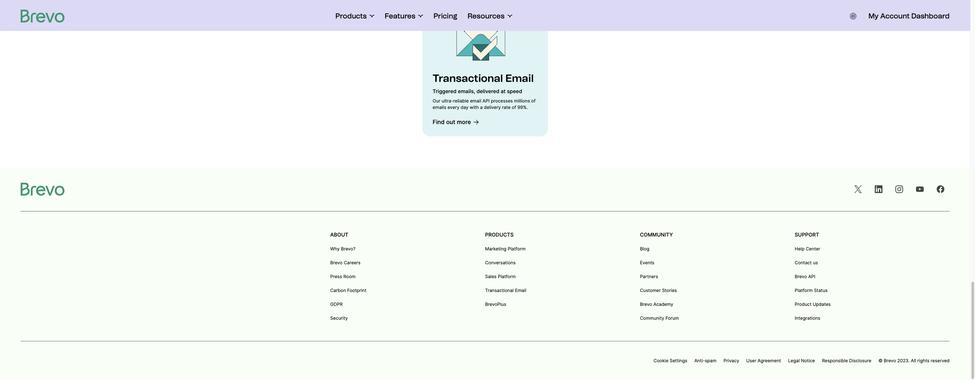 Task type: vqa. For each thing, say whether or not it's contained in the screenshot.


Task type: locate. For each thing, give the bounding box(es) containing it.
anti-
[[694, 358, 705, 363]]

more
[[457, 119, 471, 125]]

my
[[868, 12, 879, 20]]

carbon footprint
[[330, 288, 366, 293]]

platform for sales platform
[[498, 274, 516, 279]]

brevo right ©
[[884, 358, 896, 363]]

sales platform
[[485, 274, 516, 279]]

of right millions
[[531, 98, 536, 103]]

of right rate
[[512, 104, 516, 110]]

brevo inside "link"
[[795, 274, 807, 279]]

dashboard
[[911, 12, 950, 20]]

platform inside marketing platform link
[[508, 246, 526, 251]]

0 vertical spatial transactional email
[[433, 72, 534, 84]]

marketing platform
[[485, 246, 526, 251]]

0 vertical spatial brevo image
[[21, 10, 64, 23]]

reserved
[[931, 358, 950, 363]]

1 vertical spatial transactional
[[485, 288, 514, 293]]

resources link
[[468, 12, 512, 21]]

platform status link
[[795, 287, 828, 294]]

brevo up press at bottom
[[330, 260, 342, 265]]

brevo image
[[21, 10, 64, 23], [21, 183, 64, 196]]

integrations link
[[795, 315, 820, 321]]

platform up transactional email link
[[498, 274, 516, 279]]

brevo?
[[341, 246, 355, 251]]

2 brevo image from the top
[[21, 183, 64, 196]]

transactional down sales platform link
[[485, 288, 514, 293]]

status
[[814, 288, 828, 293]]

events link
[[640, 260, 654, 266]]

1 vertical spatial of
[[512, 104, 516, 110]]

help center link
[[795, 246, 820, 252]]

platform down brevo api "link" at the right of the page
[[795, 288, 813, 293]]

1 vertical spatial platform
[[498, 274, 516, 279]]

transactional email down sales platform link
[[485, 288, 526, 293]]

brevo down customer
[[640, 301, 652, 307]]

transactional email up delivered
[[433, 72, 534, 84]]

products link
[[335, 12, 374, 21]]

with
[[470, 104, 479, 110]]

transactional email
[[433, 72, 534, 84], [485, 288, 526, 293]]

email
[[470, 98, 481, 103]]

conversations
[[485, 260, 516, 265]]

why brevo?
[[330, 246, 355, 251]]

help
[[795, 246, 805, 251]]

0 vertical spatial platform
[[508, 246, 526, 251]]

brevo academy link
[[640, 301, 673, 308]]

2 vertical spatial platform
[[795, 288, 813, 293]]

us
[[813, 260, 818, 265]]

brevo api
[[795, 274, 815, 279]]

transactional up emails,
[[433, 72, 503, 84]]

out
[[446, 119, 455, 125]]

gdpr link
[[330, 301, 343, 308]]

community forum link
[[640, 315, 679, 321]]

platform status
[[795, 288, 828, 293]]

community forum
[[640, 315, 679, 321]]

0 vertical spatial of
[[531, 98, 536, 103]]

1 horizontal spatial of
[[531, 98, 536, 103]]

customer stories link
[[640, 287, 677, 294]]

transactional
[[433, 72, 503, 84], [485, 288, 514, 293]]

disclosure
[[849, 358, 871, 363]]

api up a
[[482, 98, 490, 103]]

every
[[448, 104, 459, 110]]

0 horizontal spatial api
[[482, 98, 490, 103]]

stories
[[662, 288, 677, 293]]

account
[[880, 12, 910, 20]]

brevo api link
[[795, 273, 815, 280]]

triggered emails, delivered at speed
[[433, 88, 522, 94]]

api up the platform status at the right of page
[[808, 274, 815, 279]]

0 horizontal spatial of
[[512, 104, 516, 110]]

emails,
[[458, 88, 475, 94]]

user agreement
[[746, 358, 781, 363]]

platform
[[508, 246, 526, 251], [498, 274, 516, 279], [795, 288, 813, 293]]

at
[[501, 88, 506, 94]]

email up speed
[[505, 72, 534, 84]]

©
[[878, 358, 883, 363]]

email down sales platform link
[[515, 288, 526, 293]]

support
[[795, 232, 819, 238]]

carbon
[[330, 288, 346, 293]]

why brevo? link
[[330, 246, 355, 252]]

features
[[385, 12, 415, 20]]

1 horizontal spatial api
[[808, 274, 815, 279]]

0 vertical spatial api
[[482, 98, 490, 103]]

1 vertical spatial api
[[808, 274, 815, 279]]

brevo careers
[[330, 260, 360, 265]]

contact us
[[795, 260, 818, 265]]

1 vertical spatial transactional email
[[485, 288, 526, 293]]

button image
[[850, 13, 856, 19]]

press room
[[330, 274, 356, 279]]

api
[[482, 98, 490, 103], [808, 274, 815, 279]]

updates
[[813, 301, 831, 307]]

99%.
[[517, 104, 528, 110]]

© brevo 2023. all rights reserved
[[878, 358, 950, 363]]

contact
[[795, 260, 812, 265]]

brevo down contact
[[795, 274, 807, 279]]

of
[[531, 98, 536, 103], [512, 104, 516, 110]]

pricing link
[[433, 12, 457, 21]]

platform right marketing
[[508, 246, 526, 251]]

platform inside sales platform link
[[498, 274, 516, 279]]

brevo for brevo careers
[[330, 260, 342, 265]]

brevoplus link
[[485, 301, 506, 308]]

1 vertical spatial brevo image
[[21, 183, 64, 196]]



Task type: describe. For each thing, give the bounding box(es) containing it.
about
[[330, 232, 348, 238]]

partners
[[640, 274, 658, 279]]

customer
[[640, 288, 661, 293]]

a
[[480, 104, 483, 110]]

forum
[[665, 315, 679, 321]]

conversations link
[[485, 260, 516, 266]]

agreement
[[758, 358, 781, 363]]

room
[[343, 274, 356, 279]]

product updates link
[[795, 301, 831, 308]]

privacy
[[724, 358, 739, 363]]

press
[[330, 274, 342, 279]]

why
[[330, 246, 340, 251]]

products
[[485, 232, 514, 238]]

pricing
[[433, 12, 457, 20]]

delivery
[[484, 104, 501, 110]]

speed
[[507, 88, 522, 94]]

anti-spam
[[694, 358, 716, 363]]

community
[[640, 315, 664, 321]]

footprint
[[347, 288, 366, 293]]

platform for marketing platform
[[508, 246, 526, 251]]

1 vertical spatial email
[[515, 288, 526, 293]]

brevo for brevo academy
[[640, 301, 652, 307]]

spam
[[705, 358, 716, 363]]

responsible
[[822, 358, 848, 363]]

linkedin image
[[875, 185, 882, 193]]

reliable
[[453, 98, 469, 103]]

all
[[911, 358, 916, 363]]

events
[[640, 260, 654, 265]]

carbon footprint link
[[330, 287, 366, 294]]

settings
[[670, 358, 687, 363]]

help center
[[795, 246, 820, 251]]

instagram image
[[895, 185, 903, 193]]

product
[[795, 301, 811, 307]]

product updates
[[795, 301, 831, 307]]

legal
[[788, 358, 800, 363]]

features link
[[385, 12, 423, 21]]

day
[[461, 104, 468, 110]]

youtube image
[[916, 185, 924, 193]]

blog link
[[640, 246, 649, 252]]

marketing platform link
[[485, 246, 526, 252]]

ultra-
[[442, 98, 453, 103]]

careers
[[344, 260, 360, 265]]

privacy link
[[724, 358, 739, 364]]

center
[[806, 246, 820, 251]]

api inside the our ultra-reliable email api processes millions of emails every day with a delivery rate of 99%.
[[482, 98, 490, 103]]

my account dashboard link
[[868, 12, 950, 21]]

api inside "link"
[[808, 274, 815, 279]]

products
[[335, 12, 367, 20]]

community
[[640, 232, 673, 238]]

security link
[[330, 315, 348, 321]]

2023.
[[897, 358, 910, 363]]

security
[[330, 315, 348, 321]]

facebook image
[[937, 185, 944, 193]]

academy
[[653, 301, 673, 307]]

gdpr
[[330, 301, 343, 307]]

emails
[[433, 104, 446, 110]]

customer stories
[[640, 288, 677, 293]]

transactional email link
[[485, 287, 526, 294]]

millions
[[514, 98, 530, 103]]

brevo careers link
[[330, 260, 360, 266]]

0 vertical spatial transactional
[[433, 72, 503, 84]]

platform inside platform status 'link'
[[795, 288, 813, 293]]

anti-spam link
[[694, 358, 716, 364]]

marketing
[[485, 246, 506, 251]]

processes
[[491, 98, 513, 103]]

press room link
[[330, 273, 356, 280]]

sales
[[485, 274, 497, 279]]

twitter image
[[854, 185, 862, 193]]

brevo academy
[[640, 301, 673, 307]]

rights
[[917, 358, 929, 363]]

sales platform link
[[485, 273, 516, 280]]

find out more
[[433, 119, 471, 125]]

resources
[[468, 12, 504, 20]]

notice
[[801, 358, 815, 363]]

legal notice link
[[788, 358, 815, 364]]

contact us link
[[795, 260, 818, 266]]

1 brevo image from the top
[[21, 10, 64, 23]]

triggered
[[433, 88, 457, 94]]

0 vertical spatial email
[[505, 72, 534, 84]]

my account dashboard
[[868, 12, 950, 20]]

user
[[746, 358, 756, 363]]

cookie
[[654, 358, 668, 363]]

rate
[[502, 104, 511, 110]]

responsible disclosure link
[[822, 358, 871, 364]]

cookie settings link
[[654, 358, 687, 364]]

legal notice
[[788, 358, 815, 363]]

partners link
[[640, 273, 658, 280]]

brevo for brevo api
[[795, 274, 807, 279]]

our ultra-reliable email api processes millions of emails every day with a delivery rate of 99%.
[[433, 98, 536, 110]]

home hero image image
[[453, 0, 517, 62]]



